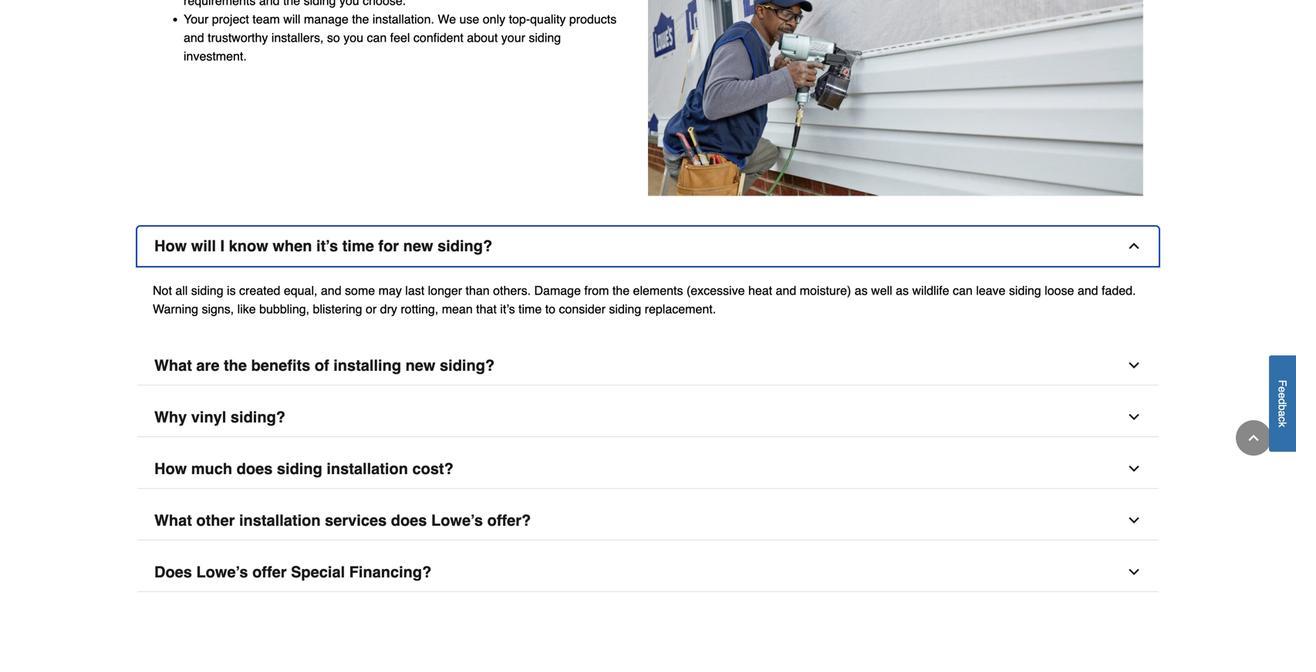 Task type: vqa. For each thing, say whether or not it's contained in the screenshot.
right can
yes



Task type: locate. For each thing, give the bounding box(es) containing it.
1 horizontal spatial installation
[[327, 461, 408, 478]]

equal,
[[284, 284, 318, 298]]

chevron up image
[[1127, 239, 1143, 254], [1247, 431, 1262, 446]]

how will i know when it's time for new siding? button
[[137, 227, 1159, 266]]

1 vertical spatial does
[[391, 512, 427, 530]]

your
[[184, 12, 209, 26]]

what inside "button"
[[154, 512, 192, 530]]

0 vertical spatial it's
[[317, 238, 338, 255]]

lowe's inside what other installation services does lowe's offer? "button"
[[432, 512, 483, 530]]

all
[[176, 284, 188, 298]]

as
[[855, 284, 868, 298], [896, 284, 909, 298]]

the
[[352, 12, 369, 26], [613, 284, 630, 298], [224, 357, 247, 375]]

time
[[343, 238, 374, 255], [519, 302, 542, 317]]

0 vertical spatial chevron down image
[[1127, 410, 1143, 426]]

and down your
[[184, 30, 204, 45]]

0 horizontal spatial the
[[224, 357, 247, 375]]

0 horizontal spatial installation
[[239, 512, 321, 530]]

how for how much does siding installation cost?
[[154, 461, 187, 478]]

0 horizontal spatial it's
[[317, 238, 338, 255]]

installation
[[327, 461, 408, 478], [239, 512, 321, 530]]

investment.
[[184, 49, 247, 63]]

2 vertical spatial siding?
[[231, 409, 286, 427]]

1 how from the top
[[154, 238, 187, 255]]

1 horizontal spatial does
[[391, 512, 427, 530]]

what other installation services does lowe's offer? button
[[137, 502, 1159, 541]]

why vinyl siding? button
[[137, 398, 1159, 438]]

and right loose
[[1078, 284, 1099, 298]]

chevron down image inside what are the benefits of installing new siding? button
[[1127, 358, 1143, 374]]

heat
[[749, 284, 773, 298]]

0 vertical spatial chevron up image
[[1127, 239, 1143, 254]]

and
[[184, 30, 204, 45], [321, 284, 342, 298], [776, 284, 797, 298], [1078, 284, 1099, 298]]

e
[[1277, 387, 1290, 393], [1277, 393, 1290, 399]]

1 horizontal spatial time
[[519, 302, 542, 317]]

does right much
[[237, 461, 273, 478]]

new
[[403, 238, 433, 255], [406, 357, 436, 375]]

chevron down image
[[1127, 410, 1143, 426], [1127, 462, 1143, 477]]

0 horizontal spatial does
[[237, 461, 273, 478]]

the right 'are' at the left bottom of the page
[[224, 357, 247, 375]]

1 vertical spatial siding?
[[440, 357, 495, 375]]

siding?
[[438, 238, 493, 255], [440, 357, 495, 375], [231, 409, 286, 427]]

1 vertical spatial chevron down image
[[1127, 462, 1143, 477]]

chevron down image inside the why vinyl siding? "button"
[[1127, 410, 1143, 426]]

as left well at the right top
[[855, 284, 868, 298]]

can inside not all siding is created equal, and some may last longer than others. damage from the elements (excessive heat and moisture) as well as wildlife can leave siding loose and faded. warning signs, like bubbling, blistering or dry rotting, mean that it's time to consider siding replacement.
[[953, 284, 973, 298]]

offer?
[[488, 512, 531, 530]]

what are the benefits of installing new siding? button
[[137, 347, 1159, 386]]

it's down others.
[[500, 302, 515, 317]]

what for what are the benefits of installing new siding?
[[154, 357, 192, 375]]

a professional independent installer in a blue lowe's vest installing siding on a home. image
[[648, 0, 1144, 196]]

what
[[154, 357, 192, 375], [154, 512, 192, 530]]

does inside what other installation services does lowe's offer? "button"
[[391, 512, 427, 530]]

well
[[872, 284, 893, 298]]

new right installing
[[406, 357, 436, 375]]

0 vertical spatial installation
[[327, 461, 408, 478]]

0 vertical spatial does
[[237, 461, 273, 478]]

does right services on the bottom left of page
[[391, 512, 427, 530]]

how left much
[[154, 461, 187, 478]]

rotting,
[[401, 302, 439, 317]]

chevron down image inside what other installation services does lowe's offer? "button"
[[1127, 514, 1143, 529]]

lowe's inside does lowe's offer special financing? "button"
[[196, 564, 248, 582]]

installation up services on the bottom left of page
[[327, 461, 408, 478]]

2 chevron down image from the top
[[1127, 462, 1143, 477]]

does
[[154, 564, 192, 582]]

2 horizontal spatial the
[[613, 284, 630, 298]]

siding
[[529, 30, 561, 45], [191, 284, 224, 298], [1010, 284, 1042, 298], [609, 302, 642, 317], [277, 461, 323, 478]]

new right for
[[403, 238, 433, 255]]

1 vertical spatial chevron up image
[[1247, 431, 1262, 446]]

will
[[284, 12, 301, 26], [191, 238, 216, 255]]

can inside your project team will manage the installation. we use only top-quality products and trustworthy installers, so you can feel confident about your siding investment.
[[367, 30, 387, 45]]

siding? right vinyl
[[231, 409, 286, 427]]

can left leave
[[953, 284, 973, 298]]

siding? down mean
[[440, 357, 495, 375]]

we
[[438, 12, 456, 26]]

financing?
[[349, 564, 432, 582]]

0 horizontal spatial chevron up image
[[1127, 239, 1143, 254]]

2 vertical spatial chevron down image
[[1127, 565, 1143, 581]]

can
[[367, 30, 387, 45], [953, 284, 973, 298]]

1 vertical spatial will
[[191, 238, 216, 255]]

1 as from the left
[[855, 284, 868, 298]]

chevron down image for why vinyl siding?
[[1127, 410, 1143, 426]]

created
[[239, 284, 281, 298]]

lowe's left offer?
[[432, 512, 483, 530]]

can right you
[[367, 30, 387, 45]]

3 chevron down image from the top
[[1127, 565, 1143, 581]]

blistering
[[313, 302, 362, 317]]

1 vertical spatial can
[[953, 284, 973, 298]]

2 chevron down image from the top
[[1127, 514, 1143, 529]]

0 vertical spatial can
[[367, 30, 387, 45]]

about
[[467, 30, 498, 45]]

siding inside button
[[277, 461, 323, 478]]

1 what from the top
[[154, 357, 192, 375]]

the right the from
[[613, 284, 630, 298]]

does
[[237, 461, 273, 478], [391, 512, 427, 530]]

products
[[570, 12, 617, 26]]

1 horizontal spatial can
[[953, 284, 973, 298]]

how for how will i know when it's time for new siding?
[[154, 238, 187, 255]]

0 vertical spatial time
[[343, 238, 374, 255]]

2 what from the top
[[154, 512, 192, 530]]

the up you
[[352, 12, 369, 26]]

will left 'i'
[[191, 238, 216, 255]]

scroll to top element
[[1237, 421, 1272, 456]]

1 vertical spatial the
[[613, 284, 630, 298]]

how up not
[[154, 238, 187, 255]]

chevron down image for how much does siding installation cost?
[[1127, 462, 1143, 477]]

0 horizontal spatial lowe's
[[196, 564, 248, 582]]

1 vertical spatial time
[[519, 302, 542, 317]]

chevron down image
[[1127, 358, 1143, 374], [1127, 514, 1143, 529], [1127, 565, 1143, 581]]

1 vertical spatial what
[[154, 512, 192, 530]]

from
[[585, 284, 609, 298]]

k
[[1277, 423, 1290, 428]]

time left for
[[343, 238, 374, 255]]

lowe's
[[432, 512, 483, 530], [196, 564, 248, 582]]

e up d
[[1277, 387, 1290, 393]]

1 vertical spatial installation
[[239, 512, 321, 530]]

0 vertical spatial new
[[403, 238, 433, 255]]

it's right when
[[317, 238, 338, 255]]

what for what other installation services does lowe's offer?
[[154, 512, 192, 530]]

when
[[273, 238, 312, 255]]

mean
[[442, 302, 473, 317]]

installers,
[[272, 30, 324, 45]]

how
[[154, 238, 187, 255], [154, 461, 187, 478]]

1 chevron down image from the top
[[1127, 410, 1143, 426]]

and right heat
[[776, 284, 797, 298]]

b
[[1277, 405, 1290, 411]]

0 horizontal spatial will
[[191, 238, 216, 255]]

0 vertical spatial what
[[154, 357, 192, 375]]

longer
[[428, 284, 462, 298]]

1 horizontal spatial will
[[284, 12, 301, 26]]

what left 'are' at the left bottom of the page
[[154, 357, 192, 375]]

installation up offer
[[239, 512, 321, 530]]

siding up signs,
[[191, 284, 224, 298]]

2 vertical spatial the
[[224, 357, 247, 375]]

so
[[327, 30, 340, 45]]

1 vertical spatial lowe's
[[196, 564, 248, 582]]

1 vertical spatial how
[[154, 461, 187, 478]]

0 vertical spatial will
[[284, 12, 301, 26]]

what inside button
[[154, 357, 192, 375]]

0 horizontal spatial can
[[367, 30, 387, 45]]

and up blistering
[[321, 284, 342, 298]]

0 horizontal spatial as
[[855, 284, 868, 298]]

as right well at the right top
[[896, 284, 909, 298]]

faded.
[[1102, 284, 1137, 298]]

1 horizontal spatial lowe's
[[432, 512, 483, 530]]

1 horizontal spatial it's
[[500, 302, 515, 317]]

1 vertical spatial it's
[[500, 302, 515, 317]]

chevron up image inside how will i know when it's time for new siding? button
[[1127, 239, 1143, 254]]

will up installers,
[[284, 12, 301, 26]]

replacement.
[[645, 302, 716, 317]]

2 how from the top
[[154, 461, 187, 478]]

time left to
[[519, 302, 542, 317]]

e up b
[[1277, 393, 1290, 399]]

what left other
[[154, 512, 192, 530]]

lowe's left offer
[[196, 564, 248, 582]]

0 vertical spatial the
[[352, 12, 369, 26]]

2 as from the left
[[896, 284, 909, 298]]

are
[[196, 357, 220, 375]]

it's
[[317, 238, 338, 255], [500, 302, 515, 317]]

siding down quality
[[529, 30, 561, 45]]

0 horizontal spatial time
[[343, 238, 374, 255]]

1 horizontal spatial chevron up image
[[1247, 431, 1262, 446]]

1 chevron down image from the top
[[1127, 358, 1143, 374]]

1 horizontal spatial as
[[896, 284, 909, 298]]

loose
[[1045, 284, 1075, 298]]

time inside button
[[343, 238, 374, 255]]

use
[[460, 12, 480, 26]]

chevron down image inside how much does siding installation cost? button
[[1127, 462, 1143, 477]]

siding up 'what other installation services does lowe's offer?'
[[277, 461, 323, 478]]

siding? up than
[[438, 238, 493, 255]]

0 vertical spatial lowe's
[[432, 512, 483, 530]]

f e e d b a c k
[[1277, 381, 1290, 428]]

1 vertical spatial chevron down image
[[1127, 514, 1143, 529]]

1 horizontal spatial the
[[352, 12, 369, 26]]

0 vertical spatial how
[[154, 238, 187, 255]]

0 vertical spatial chevron down image
[[1127, 358, 1143, 374]]

what other installation services does lowe's offer?
[[154, 512, 531, 530]]



Task type: describe. For each thing, give the bounding box(es) containing it.
f e e d b a c k button
[[1270, 356, 1297, 452]]

does lowe's offer special financing?
[[154, 564, 432, 582]]

0 vertical spatial siding?
[[438, 238, 493, 255]]

like
[[238, 302, 256, 317]]

and inside your project team will manage the installation. we use only top-quality products and trustworthy installers, so you can feel confident about your siding investment.
[[184, 30, 204, 45]]

installation inside button
[[327, 461, 408, 478]]

not
[[153, 284, 172, 298]]

time inside not all siding is created equal, and some may last longer than others. damage from the elements (excessive heat and moisture) as well as wildlife can leave siding loose and faded. warning signs, like bubbling, blistering or dry rotting, mean that it's time to consider siding replacement.
[[519, 302, 542, 317]]

why vinyl siding?
[[154, 409, 286, 427]]

others.
[[493, 284, 531, 298]]

installation inside "button"
[[239, 512, 321, 530]]

last
[[405, 284, 425, 298]]

chevron up image inside scroll to top element
[[1247, 431, 1262, 446]]

how will i know when it's time for new siding?
[[154, 238, 493, 255]]

installation.
[[373, 12, 435, 26]]

siding right leave
[[1010, 284, 1042, 298]]

consider
[[559, 302, 606, 317]]

is
[[227, 284, 236, 298]]

that
[[476, 302, 497, 317]]

chevron down image inside does lowe's offer special financing? "button"
[[1127, 565, 1143, 581]]

the inside not all siding is created equal, and some may last longer than others. damage from the elements (excessive heat and moisture) as well as wildlife can leave siding loose and faded. warning signs, like bubbling, blistering or dry rotting, mean that it's time to consider siding replacement.
[[613, 284, 630, 298]]

it's inside not all siding is created equal, and some may last longer than others. damage from the elements (excessive heat and moisture) as well as wildlife can leave siding loose and faded. warning signs, like bubbling, blistering or dry rotting, mean that it's time to consider siding replacement.
[[500, 302, 515, 317]]

wildlife
[[913, 284, 950, 298]]

d
[[1277, 399, 1290, 405]]

of
[[315, 357, 329, 375]]

project
[[212, 12, 249, 26]]

confident
[[414, 30, 464, 45]]

c
[[1277, 417, 1290, 423]]

the inside button
[[224, 357, 247, 375]]

elements
[[633, 284, 684, 298]]

signs,
[[202, 302, 234, 317]]

does inside how much does siding installation cost? button
[[237, 461, 273, 478]]

leave
[[977, 284, 1006, 298]]

does lowe's offer special financing? button
[[137, 554, 1159, 593]]

to
[[546, 302, 556, 317]]

i
[[220, 238, 225, 255]]

than
[[466, 284, 490, 298]]

other
[[196, 512, 235, 530]]

1 e from the top
[[1277, 387, 1290, 393]]

your
[[502, 30, 526, 45]]

will inside your project team will manage the installation. we use only top-quality products and trustworthy installers, so you can feel confident about your siding investment.
[[284, 12, 301, 26]]

may
[[379, 284, 402, 298]]

siding down the from
[[609, 302, 642, 317]]

some
[[345, 284, 375, 298]]

moisture)
[[800, 284, 852, 298]]

will inside button
[[191, 238, 216, 255]]

what are the benefits of installing new siding?
[[154, 357, 495, 375]]

benefits
[[251, 357, 311, 375]]

feel
[[390, 30, 410, 45]]

why
[[154, 409, 187, 427]]

much
[[191, 461, 232, 478]]

2 e from the top
[[1277, 393, 1290, 399]]

how much does siding installation cost? button
[[137, 450, 1159, 490]]

special
[[291, 564, 345, 582]]

cost?
[[413, 461, 454, 478]]

only
[[483, 12, 506, 26]]

siding inside your project team will manage the installation. we use only top-quality products and trustworthy installers, so you can feel confident about your siding investment.
[[529, 30, 561, 45]]

bubbling,
[[259, 302, 310, 317]]

(excessive
[[687, 284, 745, 298]]

chevron down image for offer?
[[1127, 514, 1143, 529]]

not all siding is created equal, and some may last longer than others. damage from the elements (excessive heat and moisture) as well as wildlife can leave siding loose and faded. warning signs, like bubbling, blistering or dry rotting, mean that it's time to consider siding replacement.
[[153, 284, 1137, 317]]

how much does siding installation cost?
[[154, 461, 454, 478]]

installing
[[334, 357, 401, 375]]

1 vertical spatial new
[[406, 357, 436, 375]]

manage
[[304, 12, 349, 26]]

chevron down image for new
[[1127, 358, 1143, 374]]

damage
[[535, 284, 581, 298]]

dry
[[380, 302, 397, 317]]

siding? inside "button"
[[231, 409, 286, 427]]

services
[[325, 512, 387, 530]]

know
[[229, 238, 268, 255]]

your project team will manage the installation. we use only top-quality products and trustworthy installers, so you can feel confident about your siding investment.
[[184, 12, 617, 63]]

warning
[[153, 302, 198, 317]]

it's inside button
[[317, 238, 338, 255]]

top-
[[509, 12, 530, 26]]

you
[[344, 30, 364, 45]]

team
[[253, 12, 280, 26]]

f
[[1277, 381, 1290, 387]]

or
[[366, 302, 377, 317]]

vinyl
[[191, 409, 226, 427]]

for
[[379, 238, 399, 255]]

offer
[[252, 564, 287, 582]]

a
[[1277, 411, 1290, 417]]

quality
[[530, 12, 566, 26]]

the inside your project team will manage the installation. we use only top-quality products and trustworthy installers, so you can feel confident about your siding investment.
[[352, 12, 369, 26]]

trustworthy
[[208, 30, 268, 45]]



